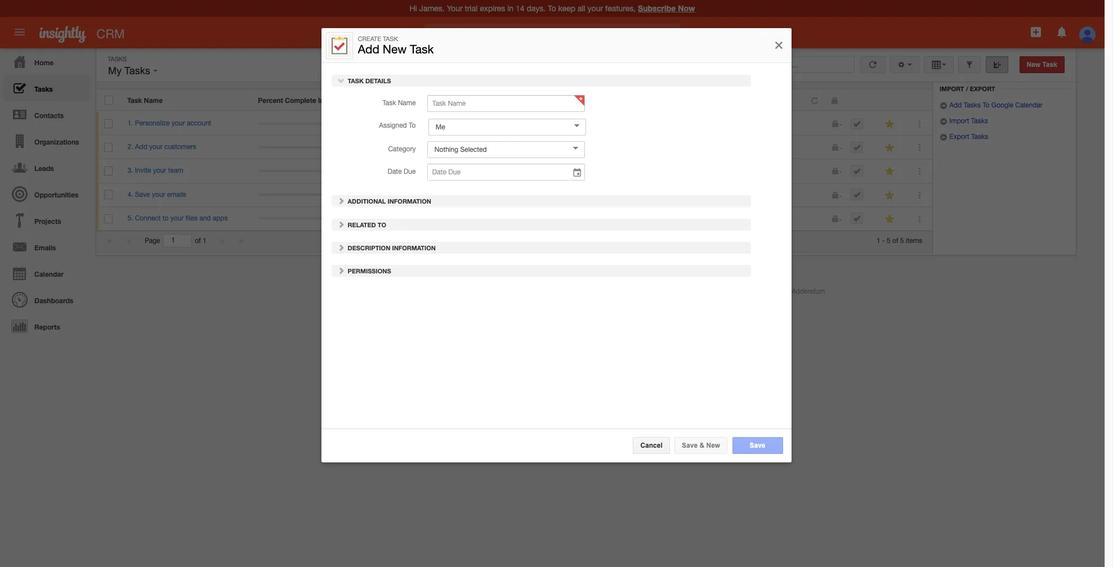 Task type: vqa. For each thing, say whether or not it's contained in the screenshot.
'Due' inside row
yes



Task type: describe. For each thing, give the bounding box(es) containing it.
description information
[[346, 244, 436, 252]]

3. invite your team link
[[128, 167, 189, 175]]

home
[[34, 59, 54, 67]]

responsible
[[343, 96, 382, 105]]

tasks link
[[3, 75, 90, 101]]

not for 5. connect to your files and apps
[[681, 214, 692, 222]]

0 vertical spatial due
[[490, 96, 503, 105]]

tasks right my
[[124, 65, 150, 77]]

2 press ctrl + space to group column header from the left
[[876, 90, 904, 111]]

all
[[436, 29, 444, 38]]

2 5 from the left
[[900, 237, 904, 245]]

add tasks to google calendar
[[948, 101, 1043, 109]]

data processing addendum
[[740, 288, 825, 296]]

customers
[[164, 143, 196, 151]]

processing
[[756, 288, 790, 296]]

reports link
[[3, 313, 90, 340]]

additional information
[[346, 198, 432, 205]]

export tasks
[[948, 133, 989, 141]]

0 horizontal spatial of
[[195, 237, 201, 245]]

2. add your customers link
[[128, 143, 202, 151]]

percent complete indicator responsible user
[[258, 96, 399, 105]]

save & new
[[682, 442, 721, 450]]

information for description information
[[392, 244, 436, 252]]

4. save your emails
[[128, 191, 186, 199]]

show sidebar image
[[993, 61, 1001, 69]]

team
[[168, 167, 183, 175]]

5.
[[128, 214, 133, 222]]

now
[[678, 3, 695, 13]]

addendum
[[792, 288, 825, 296]]

chevron right image for related to
[[337, 221, 345, 228]]

to for related to
[[378, 221, 387, 228]]

reports
[[34, 323, 60, 332]]

create task add new task
[[358, 36, 434, 56]]

files
[[186, 214, 198, 222]]

row containing 3. invite your team
[[96, 160, 933, 183]]

task details
[[346, 77, 391, 84]]

tasks down import tasks
[[971, 133, 989, 141]]

task owner
[[549, 96, 587, 105]]

chevron right image for additional information
[[337, 197, 345, 205]]

account
[[187, 119, 211, 127]]

category
[[389, 145, 416, 153]]

cancel
[[641, 442, 663, 450]]

row containing 5. connect to your files and apps
[[96, 207, 933, 231]]

data processing addendum link
[[740, 288, 825, 296]]

not started cell for 4. save your emails
[[672, 183, 803, 207]]

started for 4. save your emails
[[694, 191, 716, 199]]

due inside add new task dialog
[[404, 168, 416, 176]]

all link
[[424, 24, 458, 44]]

related to
[[346, 221, 387, 228]]

google
[[992, 101, 1014, 109]]

1.
[[128, 119, 133, 127]]

1 column header from the left
[[803, 90, 822, 111]]

not started for 4. save your emails
[[681, 191, 716, 199]]

close image
[[774, 39, 785, 53]]

0 horizontal spatial task name
[[127, 96, 163, 105]]

following image for 4. save your emails
[[885, 190, 896, 201]]

row group containing 1. personalize your account
[[96, 112, 933, 231]]

import for import tasks
[[950, 117, 969, 125]]

new task link
[[1020, 56, 1065, 73]]

chevron right image for permissions
[[337, 267, 345, 275]]

1 press ctrl + space to group column header from the left
[[842, 90, 876, 111]]

complete
[[285, 96, 316, 105]]

following image for 1. personalize your account
[[885, 119, 896, 130]]

3 press ctrl + space to group column header from the left
[[904, 90, 932, 111]]

2 column header from the left
[[822, 90, 842, 111]]

tasks my tasks
[[108, 56, 153, 77]]

recycle bin link
[[940, 72, 999, 81]]

0% complete image for 3. invite your team
[[258, 170, 326, 172]]

leads link
[[3, 154, 90, 181]]

calendar link
[[3, 260, 90, 287]]

1 5 from the left
[[887, 237, 891, 245]]

Search this list... text field
[[728, 56, 855, 73]]

row containing 2. add your customers
[[96, 136, 933, 160]]

tasks down add tasks to google calendar link at right
[[971, 117, 988, 125]]

import / export
[[940, 85, 995, 92]]

save button
[[733, 438, 783, 455]]

contacts link
[[3, 101, 90, 128]]

date field image
[[572, 167, 583, 178]]

refresh list image
[[868, 61, 878, 69]]

your for save
[[152, 191, 165, 199]]

personalize
[[135, 119, 170, 127]]

crm
[[96, 27, 125, 41]]

subscribe now
[[638, 3, 695, 13]]

not started for 5. connect to your files and apps
[[681, 214, 716, 222]]

row containing 1. personalize your account
[[96, 112, 933, 136]]

dashboards link
[[3, 287, 90, 313]]

save & new button
[[675, 438, 728, 455]]

save for save button on the bottom of page
[[750, 442, 766, 450]]

import tasks
[[948, 117, 988, 125]]

2.
[[128, 143, 133, 151]]

0 vertical spatial export
[[970, 85, 995, 92]]

save for save & new
[[682, 442, 698, 450]]

0 vertical spatial calendar
[[1016, 101, 1043, 109]]

leads
[[34, 164, 54, 173]]

connect
[[135, 214, 161, 222]]

your for personalize
[[172, 119, 185, 127]]

emails link
[[3, 234, 90, 260]]

not for 4. save your emails
[[681, 191, 692, 199]]

opportunities link
[[3, 181, 90, 207]]

2. add your customers
[[128, 143, 196, 151]]

your right to
[[170, 214, 184, 222]]

-
[[883, 237, 885, 245]]

home link
[[3, 48, 90, 75]]

following image
[[885, 214, 896, 225]]

new inside button
[[707, 442, 721, 450]]

3. invite your team
[[128, 167, 183, 175]]

0% complete image for 4. save your emails
[[258, 194, 326, 196]]

my tasks button
[[105, 63, 160, 79]]

&
[[700, 442, 705, 450]]

invite
[[135, 167, 151, 175]]

to
[[163, 214, 169, 222]]

5. connect to your files and apps
[[128, 214, 228, 222]]

opportunities
[[34, 191, 78, 199]]

row containing task name
[[96, 90, 932, 111]]

subscribe now link
[[638, 3, 695, 13]]

Date Due text field
[[428, 164, 585, 181]]

new task
[[1027, 61, 1058, 69]]

1. personalize your account
[[128, 119, 211, 127]]

Search all data.... text field
[[459, 24, 680, 44]]



Task type: locate. For each thing, give the bounding box(es) containing it.
percent
[[258, 96, 283, 105]]

task name inside add new task dialog
[[383, 99, 416, 107]]

2 row from the top
[[96, 112, 933, 136]]

of down files
[[195, 237, 201, 245]]

1 horizontal spatial 5
[[900, 237, 904, 245]]

calendar right google on the right top of the page
[[1016, 101, 1043, 109]]

0 horizontal spatial date
[[388, 168, 402, 176]]

import
[[940, 85, 964, 92], [950, 117, 969, 125]]

date inside row
[[473, 96, 489, 105]]

your up 3. invite your team
[[149, 143, 163, 151]]

2 following image from the top
[[885, 143, 896, 153]]

0 horizontal spatial name
[[144, 96, 163, 105]]

0 vertical spatial new
[[383, 42, 407, 56]]

chevron right image left permissions
[[337, 267, 345, 275]]

navigation containing home
[[0, 48, 90, 340]]

2 chevron right image from the top
[[337, 221, 345, 228]]

0 vertical spatial information
[[388, 198, 432, 205]]

chevron down image
[[337, 76, 345, 84]]

1 vertical spatial to
[[409, 122, 416, 129]]

row group
[[96, 112, 933, 231]]

0 vertical spatial to
[[983, 101, 990, 109]]

1 vertical spatial date due
[[388, 168, 416, 176]]

save inside save button
[[750, 442, 766, 450]]

0% complete image for 5. connect to your files and apps
[[258, 218, 326, 220]]

5
[[887, 237, 891, 245], [900, 237, 904, 245]]

your left team in the top of the page
[[153, 167, 166, 175]]

export tasks link
[[940, 133, 989, 141]]

new inside create task add new task
[[383, 42, 407, 56]]

your for add
[[149, 143, 163, 151]]

emails
[[34, 244, 56, 252]]

information right additional on the left of page
[[388, 198, 432, 205]]

1 not from the top
[[681, 191, 692, 199]]

chevron right image left additional on the left of page
[[337, 197, 345, 205]]

3.
[[128, 167, 133, 175]]

chevron right image left related
[[337, 221, 345, 228]]

page
[[145, 237, 160, 245]]

following image
[[885, 119, 896, 130], [885, 143, 896, 153], [885, 166, 896, 177], [885, 190, 896, 201]]

1 horizontal spatial calendar
[[1016, 101, 1043, 109]]

chevron right image
[[337, 244, 345, 252], [337, 267, 345, 275]]

assigned to
[[379, 122, 416, 129]]

1 vertical spatial chevron right image
[[337, 267, 345, 275]]

2 vertical spatial new
[[707, 442, 721, 450]]

your for invite
[[153, 167, 166, 175]]

1 vertical spatial information
[[392, 244, 436, 252]]

import up export tasks link on the top of page
[[950, 117, 969, 125]]

2 not started cell from the top
[[672, 207, 803, 231]]

tasks up import tasks
[[964, 101, 981, 109]]

import left /
[[940, 85, 964, 92]]

1 horizontal spatial to
[[409, 122, 416, 129]]

1 vertical spatial import
[[950, 117, 969, 125]]

1 horizontal spatial task name
[[383, 99, 416, 107]]

and
[[199, 214, 211, 222]]

data
[[740, 288, 755, 296]]

1 horizontal spatial date
[[473, 96, 489, 105]]

1 vertical spatial calendar
[[34, 270, 64, 279]]

1
[[203, 237, 206, 245], [877, 237, 881, 245]]

5 left items
[[900, 237, 904, 245]]

name up personalize
[[144, 96, 163, 105]]

1 horizontal spatial of
[[893, 237, 899, 245]]

1 horizontal spatial add
[[358, 42, 380, 56]]

1 vertical spatial date
[[388, 168, 402, 176]]

information right description
[[392, 244, 436, 252]]

export down import tasks link
[[950, 133, 970, 141]]

recycle
[[951, 72, 981, 79]]

1 horizontal spatial save
[[682, 442, 698, 450]]

tasks inside tasks link
[[34, 85, 53, 93]]

information
[[388, 198, 432, 205], [392, 244, 436, 252]]

0 horizontal spatial 5
[[887, 237, 891, 245]]

2 vertical spatial add
[[135, 143, 147, 151]]

save inside save & new button
[[682, 442, 698, 450]]

2 not from the top
[[681, 214, 692, 222]]

emails
[[167, 191, 186, 199]]

add
[[358, 42, 380, 56], [950, 101, 962, 109], [135, 143, 147, 151]]

2 chevron right image from the top
[[337, 267, 345, 275]]

1 vertical spatial not started
[[681, 214, 716, 222]]

5. connect to your files and apps link
[[128, 214, 233, 222]]

date due inside row
[[473, 96, 503, 105]]

task name up assigned to
[[383, 99, 416, 107]]

calendar inside calendar link
[[34, 270, 64, 279]]

1 chevron right image from the top
[[337, 197, 345, 205]]

1 vertical spatial not
[[681, 214, 692, 222]]

save right '&'
[[750, 442, 766, 450]]

not started cell for 5. connect to your files and apps
[[672, 207, 803, 231]]

import for import / export
[[940, 85, 964, 92]]

3 row from the top
[[96, 136, 933, 160]]

add right 2. at the left of page
[[135, 143, 147, 151]]

organizations
[[34, 138, 79, 146]]

1 chevron right image from the top
[[337, 244, 345, 252]]

following image for 3. invite your team
[[885, 166, 896, 177]]

1 vertical spatial new
[[1027, 61, 1041, 69]]

0 vertical spatial chevron right image
[[337, 244, 345, 252]]

3 0% complete image from the top
[[258, 170, 326, 172]]

subscribe
[[638, 3, 676, 13]]

4 row from the top
[[96, 160, 933, 183]]

user
[[384, 96, 399, 105]]

1 horizontal spatial due
[[490, 96, 503, 105]]

2 not started from the top
[[681, 214, 716, 222]]

2 0% complete image from the top
[[258, 146, 326, 149]]

new
[[383, 42, 407, 56], [1027, 61, 1041, 69], [707, 442, 721, 450]]

1 vertical spatial due
[[404, 168, 416, 176]]

indicator
[[318, 96, 347, 105]]

cell
[[465, 112, 541, 136], [672, 112, 803, 136], [803, 112, 823, 136], [823, 112, 843, 136], [843, 112, 876, 136], [465, 136, 541, 160], [672, 136, 803, 160], [803, 136, 823, 160], [823, 136, 843, 160], [843, 136, 876, 160], [465, 160, 541, 183], [672, 160, 803, 183], [803, 160, 823, 183], [823, 160, 843, 183], [843, 160, 876, 183], [465, 183, 541, 207], [803, 183, 823, 207], [823, 183, 843, 207], [843, 183, 876, 207], [465, 207, 541, 231], [803, 207, 823, 231], [823, 207, 843, 231], [843, 207, 876, 231]]

0% complete image
[[258, 123, 326, 125], [258, 146, 326, 149], [258, 170, 326, 172], [258, 194, 326, 196], [258, 218, 326, 220]]

0 vertical spatial date
[[473, 96, 489, 105]]

peterson
[[365, 119, 392, 127], [572, 119, 599, 127], [365, 143, 392, 151], [572, 143, 599, 151], [365, 167, 392, 175], [572, 167, 599, 175], [365, 191, 392, 199], [572, 191, 599, 199], [365, 214, 392, 222], [572, 214, 599, 222]]

dashboards
[[34, 297, 73, 305]]

0 horizontal spatial due
[[404, 168, 416, 176]]

add inside create task add new task
[[358, 42, 380, 56]]

add new task dialog
[[322, 28, 792, 463]]

notifications image
[[1055, 25, 1069, 39]]

1 not started from the top
[[681, 191, 716, 199]]

1 vertical spatial chevron right image
[[337, 221, 345, 228]]

1 horizontal spatial 1
[[877, 237, 881, 245]]

0 horizontal spatial add
[[135, 143, 147, 151]]

4 0% complete image from the top
[[258, 194, 326, 196]]

information for additional information
[[388, 198, 432, 205]]

apps
[[213, 214, 228, 222]]

0 vertical spatial add
[[358, 42, 380, 56]]

your left account
[[172, 119, 185, 127]]

new right create
[[383, 42, 407, 56]]

0 horizontal spatial date due
[[388, 168, 416, 176]]

0 vertical spatial started
[[694, 191, 716, 199]]

of 1
[[195, 237, 206, 245]]

calendar
[[1016, 101, 1043, 109], [34, 270, 64, 279]]

5 0% complete image from the top
[[258, 218, 326, 220]]

0 vertical spatial date due
[[473, 96, 503, 105]]

projects
[[34, 217, 61, 226]]

navigation
[[0, 48, 90, 340]]

export
[[970, 85, 995, 92], [950, 133, 970, 141]]

6 row from the top
[[96, 207, 933, 231]]

Task Name text field
[[428, 95, 585, 112]]

4. save your emails link
[[128, 191, 192, 199]]

1. personalize your account link
[[128, 119, 217, 127]]

due
[[490, 96, 503, 105], [404, 168, 416, 176]]

0% complete image for 1. personalize your account
[[258, 123, 326, 125]]

to left google on the right top of the page
[[983, 101, 990, 109]]

3 following image from the top
[[885, 166, 896, 177]]

tasks up my
[[108, 56, 127, 63]]

1 following image from the top
[[885, 119, 896, 130]]

save
[[135, 191, 150, 199], [682, 442, 698, 450], [750, 442, 766, 450]]

save inside row group
[[135, 191, 150, 199]]

0 vertical spatial import
[[940, 85, 964, 92]]

assigned
[[379, 122, 407, 129]]

started for 5. connect to your files and apps
[[694, 214, 716, 222]]

chevron right image for description information
[[337, 244, 345, 252]]

0 horizontal spatial to
[[378, 221, 387, 228]]

save right 4.
[[135, 191, 150, 199]]

1 left the -
[[877, 237, 881, 245]]

chevron right image left description
[[337, 244, 345, 252]]

items
[[906, 237, 922, 245]]

not started cell
[[672, 183, 803, 207], [672, 207, 803, 231]]

1 horizontal spatial name
[[398, 99, 416, 107]]

calendar up dashboards link
[[34, 270, 64, 279]]

2 vertical spatial to
[[378, 221, 387, 228]]

james
[[343, 119, 363, 127], [550, 119, 570, 127], [343, 143, 363, 151], [550, 143, 570, 151], [343, 167, 363, 175], [550, 167, 570, 175], [343, 191, 363, 199], [550, 191, 570, 199], [343, 214, 363, 222], [550, 214, 570, 222]]

contacts
[[34, 112, 64, 120]]

name inside add new task dialog
[[398, 99, 416, 107]]

2 started from the top
[[694, 214, 716, 222]]

add inside row group
[[135, 143, 147, 151]]

to right related
[[378, 221, 387, 228]]

1 down and
[[203, 237, 206, 245]]

5 row from the top
[[96, 183, 933, 207]]

to right assigned
[[409, 122, 416, 129]]

row containing 4. save your emails
[[96, 183, 933, 207]]

new right 'show sidebar' image
[[1027, 61, 1041, 69]]

0 horizontal spatial export
[[950, 133, 970, 141]]

1 horizontal spatial export
[[970, 85, 995, 92]]

add up task details
[[358, 42, 380, 56]]

additional
[[348, 198, 386, 205]]

0 horizontal spatial 1
[[203, 237, 206, 245]]

1 vertical spatial started
[[694, 214, 716, 222]]

tasks up contacts link
[[34, 85, 53, 93]]

None checkbox
[[105, 96, 113, 105]]

1 vertical spatial add
[[950, 101, 962, 109]]

0 vertical spatial not started
[[681, 191, 716, 199]]

description
[[348, 244, 391, 252]]

recycle bin
[[951, 72, 993, 79]]

date due inside add new task dialog
[[388, 168, 416, 176]]

name up assigned to
[[398, 99, 416, 107]]

permissions
[[346, 268, 391, 275]]

related
[[348, 221, 376, 228]]

0 horizontal spatial new
[[383, 42, 407, 56]]

create
[[358, 36, 381, 42]]

1 row from the top
[[96, 90, 932, 111]]

2 horizontal spatial add
[[950, 101, 962, 109]]

owner
[[566, 96, 587, 105]]

None checkbox
[[104, 119, 113, 128], [104, 143, 113, 152], [104, 167, 113, 176], [104, 191, 113, 200], [104, 214, 113, 223], [104, 119, 113, 128], [104, 143, 113, 152], [104, 167, 113, 176], [104, 191, 113, 200], [104, 214, 113, 223]]

chevron right image
[[337, 197, 345, 205], [337, 221, 345, 228]]

press ctrl + space to group column header
[[842, 90, 876, 111], [876, 90, 904, 111], [904, 90, 932, 111]]

1 - 5 of 5 items
[[877, 237, 922, 245]]

export down bin
[[970, 85, 995, 92]]

0 vertical spatial chevron right image
[[337, 197, 345, 205]]

following image for 2. add your customers
[[885, 143, 896, 153]]

to for assigned to
[[409, 122, 416, 129]]

display: grid image
[[931, 61, 942, 69]]

0 horizontal spatial calendar
[[34, 270, 64, 279]]

your
[[172, 119, 185, 127], [149, 143, 163, 151], [153, 167, 166, 175], [152, 191, 165, 199], [170, 214, 184, 222]]

of
[[195, 237, 201, 245], [893, 237, 899, 245]]

cancel button
[[634, 438, 670, 455]]

organizations link
[[3, 128, 90, 154]]

2 horizontal spatial new
[[1027, 61, 1041, 69]]

date inside add new task dialog
[[388, 168, 402, 176]]

4 following image from the top
[[885, 190, 896, 201]]

1 started from the top
[[694, 191, 716, 199]]

1 horizontal spatial new
[[707, 442, 721, 450]]

of right the -
[[893, 237, 899, 245]]

2 horizontal spatial to
[[983, 101, 990, 109]]

/
[[966, 85, 969, 92]]

0% complete image for 2. add your customers
[[258, 146, 326, 149]]

2 horizontal spatial save
[[750, 442, 766, 450]]

task name up personalize
[[127, 96, 163, 105]]

projects link
[[3, 207, 90, 234]]

james peterson
[[343, 119, 392, 127], [550, 119, 599, 127], [343, 143, 392, 151], [550, 143, 599, 151], [343, 167, 392, 175], [550, 167, 599, 175], [343, 191, 392, 199], [550, 191, 599, 199], [343, 214, 392, 222], [550, 214, 599, 222]]

date
[[473, 96, 489, 105], [388, 168, 402, 176]]

row
[[96, 90, 932, 111], [96, 112, 933, 136], [96, 136, 933, 160], [96, 160, 933, 183], [96, 183, 933, 207], [96, 207, 933, 231]]

column header
[[803, 90, 822, 111], [822, 90, 842, 111]]

0 vertical spatial not
[[681, 191, 692, 199]]

your left emails
[[152, 191, 165, 199]]

task
[[383, 36, 398, 42], [410, 42, 434, 56], [1043, 61, 1058, 69], [348, 77, 364, 84], [127, 96, 142, 105], [549, 96, 564, 105], [383, 99, 396, 107]]

save left '&'
[[682, 442, 698, 450]]

add up import tasks link
[[950, 101, 962, 109]]

1 vertical spatial export
[[950, 133, 970, 141]]

details
[[366, 77, 391, 84]]

add tasks to google calendar link
[[940, 101, 1043, 109]]

1 not started cell from the top
[[672, 183, 803, 207]]

tasks
[[108, 56, 127, 63], [124, 65, 150, 77], [34, 85, 53, 93], [964, 101, 981, 109], [971, 117, 988, 125], [971, 133, 989, 141]]

0 horizontal spatial save
[[135, 191, 150, 199]]

1 0% complete image from the top
[[258, 123, 326, 125]]

import tasks link
[[940, 117, 988, 125]]

5 right the -
[[887, 237, 891, 245]]

1 horizontal spatial date due
[[473, 96, 503, 105]]

bin
[[982, 72, 993, 79]]

new right '&'
[[707, 442, 721, 450]]



